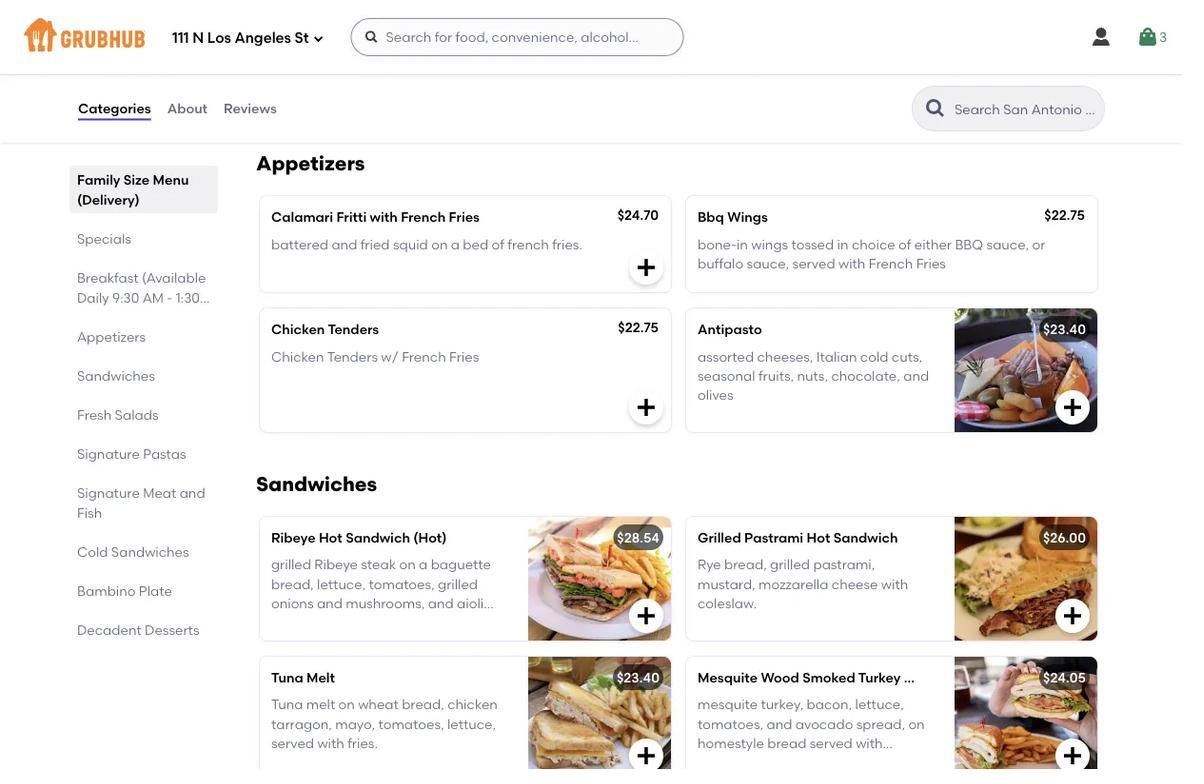 Task type: describe. For each thing, give the bounding box(es) containing it.
reviews
[[224, 100, 277, 117]]

served inside "mesquite turkey, bacon, lettuce, tomatoes, and avocado spread, on homestyle bread served with coleslaw."
[[810, 736, 853, 752]]

fries for calamari fritti with french fries
[[449, 209, 480, 225]]

svg image inside 3 button
[[1137, 26, 1160, 49]]

wheat
[[358, 697, 399, 713]]

fries. inside tuna melt on wheat bread, chicken tarragon, mayo, tomatoes, lettuce, served with fries.
[[348, 736, 378, 752]]

0 horizontal spatial grilled
[[271, 557, 311, 573]]

cuts,
[[892, 348, 923, 365]]

meat
[[143, 485, 176, 501]]

of inside bone-in wings tossed in choice of either bbq sauce, or buffalo sauce, served with french fries
[[899, 236, 912, 252]]

calamari fritti with french fries
[[271, 209, 480, 225]]

family size menu (delivery)
[[77, 171, 189, 208]]

cold
[[77, 544, 108, 560]]

tomatoes, for on
[[369, 576, 435, 592]]

tenders for chicken tenders
[[328, 321, 379, 338]]

antipasto image
[[955, 309, 1098, 432]]

mushrooms,
[[346, 596, 425, 612]]

3 button
[[1137, 20, 1168, 54]]

ribeye hot sandwich (hot)
[[271, 530, 447, 546]]

2 horizontal spatial sandwich
[[904, 670, 969, 686]]

chocolate,
[[832, 368, 901, 384]]

1:30
[[176, 290, 200, 306]]

mesquite wood smoked turkey sandwich
[[698, 670, 969, 686]]

sandwiches inside tab
[[111, 544, 189, 560]]

1 horizontal spatial sandwich
[[834, 530, 898, 546]]

and inside signature meat and fish
[[180, 485, 205, 501]]

search icon image
[[925, 97, 948, 120]]

french inside bone-in wings tossed in choice of either bbq sauce, or buffalo sauce, served with french fries
[[869, 255, 914, 272]]

homestyle
[[698, 736, 765, 752]]

tuna for tuna melt on wheat bread, chicken tarragon, mayo, tomatoes, lettuce, served with fries.
[[271, 697, 303, 713]]

los
[[207, 30, 231, 47]]

daily
[[77, 290, 109, 306]]

decadent desserts tab
[[77, 620, 210, 640]]

either
[[915, 236, 952, 252]]

lettuce, inside the grilled ribeye steak on a baguette bread, lettuce, tomatoes, grilled onions and mushrooms, and aioli dressing served with french fries.
[[317, 576, 366, 592]]

fries for chicken tenders w/ french fries
[[450, 348, 479, 365]]

antipasto
[[698, 321, 763, 338]]

lettuce, inside tuna melt on wheat bread, chicken tarragon, mayo, tomatoes, lettuce, served with fries.
[[448, 716, 496, 732]]

2 in from the left
[[838, 236, 849, 252]]

mesquite
[[698, 670, 758, 686]]

signature for signature meat and fish
[[77, 485, 140, 501]]

assorted cheeses, italian cold cuts, seasonal fruits, nuts, chocolate, and olives
[[698, 348, 930, 403]]

served inside bone-in wings tossed in choice of either bbq sauce, or buffalo sauce, served with french fries
[[793, 255, 836, 272]]

Search for food, convenience, alcohol... search field
[[351, 18, 684, 56]]

svg image for $23.40
[[1062, 745, 1085, 768]]

cheeses,
[[758, 348, 814, 365]]

turkey,
[[761, 697, 804, 713]]

specials
[[77, 230, 131, 247]]

pastrami,
[[814, 557, 876, 573]]

italian
[[817, 348, 858, 365]]

sandwiches inside 'tab'
[[77, 368, 155, 384]]

baguette
[[431, 557, 491, 573]]

toast for french toast plate  served with sausage, potatoes, and eggs
[[319, 28, 354, 44]]

$28.54
[[617, 530, 660, 546]]

0 vertical spatial french
[[508, 236, 549, 252]]

chicken tenders w/ french fries
[[271, 348, 479, 365]]

fried
[[361, 236, 390, 252]]

on inside tuna melt on wheat bread, chicken tarragon, mayo, tomatoes, lettuce, served with fries.
[[339, 697, 355, 713]]

bone-in wings tossed in choice of either bbq sauce, or buffalo sauce, served with french fries
[[698, 236, 1046, 272]]

1 horizontal spatial grilled
[[438, 576, 478, 592]]

chicken
[[448, 697, 498, 713]]

9:30
[[112, 290, 139, 306]]

chicken tenders
[[271, 321, 379, 338]]

signature pastas tab
[[77, 444, 210, 464]]

potatoes,
[[333, 47, 395, 63]]

1 vertical spatial sandwiches
[[256, 472, 377, 497]]

categories
[[78, 100, 151, 117]]

pastrami
[[745, 530, 804, 546]]

and left the aioli
[[428, 596, 454, 612]]

grilled pastrami hot sandwich image
[[955, 517, 1098, 641]]

111
[[172, 30, 189, 47]]

french inside the grilled ribeye steak on a baguette bread, lettuce, tomatoes, grilled onions and mushrooms, and aioli dressing served with french fries.
[[405, 615, 447, 631]]

choice
[[852, 236, 896, 252]]

french toast plate
[[271, 1, 392, 17]]

st
[[295, 30, 309, 47]]

1 hot from the left
[[319, 530, 343, 546]]

melt
[[306, 697, 335, 713]]

about
[[167, 100, 208, 117]]

svg image for $24.65
[[1062, 75, 1085, 98]]

signature pastas
[[77, 446, 186, 462]]

ribeye hot sandwich (hot) image
[[529, 517, 671, 641]]

plate for french toast plate  served with sausage, potatoes, and eggs
[[357, 28, 390, 44]]

about button
[[166, 74, 209, 143]]

wood
[[761, 670, 800, 686]]

bbq wings
[[698, 209, 768, 225]]

aioli
[[457, 596, 484, 612]]

wings
[[752, 236, 789, 252]]

with inside french toast plate  served with sausage, potatoes, and eggs
[[441, 28, 468, 44]]

breakfast (available daily 9:30 am - 1:30 pm) tab
[[77, 268, 210, 326]]

calamari
[[271, 209, 333, 225]]

cold sandwiches
[[77, 544, 189, 560]]

(hot)
[[414, 530, 447, 546]]

am
[[143, 290, 164, 306]]

fresh
[[77, 407, 112, 423]]

bbq
[[956, 236, 984, 252]]

0 vertical spatial fries.
[[553, 236, 583, 252]]

bambino plate tab
[[77, 581, 210, 601]]

coleslaw. inside "mesquite turkey, bacon, lettuce, tomatoes, and avocado spread, on homestyle bread served with coleslaw."
[[698, 755, 757, 770]]

battered
[[271, 236, 329, 252]]

rye
[[698, 557, 722, 573]]

with inside bone-in wings tossed in choice of either bbq sauce, or buffalo sauce, served with french fries
[[839, 255, 866, 272]]

tenders for chicken tenders w/ french fries
[[327, 348, 378, 365]]

mustard,
[[698, 576, 756, 592]]

mayo,
[[335, 716, 375, 732]]

onions
[[271, 596, 314, 612]]

with inside rye bread, grilled pastrami, mustard, mozzarella cheese with coleslaw.
[[882, 576, 909, 592]]

appetizers inside breakfast (available daily 9:30 am - 1:30 pm) appetizers
[[77, 329, 146, 345]]

bambino plate
[[77, 583, 172, 599]]

grilled inside rye bread, grilled pastrami, mustard, mozzarella cheese with coleslaw.
[[771, 557, 810, 573]]

avocado
[[796, 716, 854, 732]]

bambino
[[77, 583, 136, 599]]

appetizers tab
[[77, 327, 210, 347]]

steak
[[361, 557, 396, 573]]

main navigation navigation
[[0, 0, 1183, 74]]

mesquite wood smoked turkey sandwich image
[[955, 657, 1098, 770]]

nuts,
[[798, 368, 829, 384]]

french up st
[[271, 1, 316, 17]]

cold sandwiches tab
[[77, 542, 210, 562]]

buffalo
[[698, 255, 744, 272]]

fries inside bone-in wings tossed in choice of either bbq sauce, or buffalo sauce, served with french fries
[[917, 255, 947, 272]]



Task type: locate. For each thing, give the bounding box(es) containing it.
signature meat and fish tab
[[77, 483, 210, 523]]

pm)
[[77, 310, 102, 326]]

plate for french toast plate
[[358, 1, 392, 17]]

0 horizontal spatial lettuce,
[[317, 576, 366, 592]]

1 vertical spatial chicken
[[271, 348, 324, 365]]

family
[[77, 171, 120, 188]]

french up battered and fried squid on a bed of french fries.
[[401, 209, 446, 225]]

and down fritti
[[332, 236, 357, 252]]

signature
[[77, 446, 140, 462], [77, 485, 140, 501]]

with inside the grilled ribeye steak on a baguette bread, lettuce, tomatoes, grilled onions and mushrooms, and aioli dressing served with french fries.
[[375, 615, 402, 631]]

chicken
[[271, 321, 325, 338], [271, 348, 324, 365]]

breakfast
[[77, 270, 139, 286]]

0 vertical spatial sandwiches
[[77, 368, 155, 384]]

in right tossed
[[838, 236, 849, 252]]

0 vertical spatial fries
[[449, 209, 480, 225]]

plate up decadent desserts tab
[[139, 583, 172, 599]]

0 vertical spatial bread,
[[725, 557, 767, 573]]

tuna melt
[[271, 670, 335, 686]]

svg image down the $28.54
[[635, 605, 658, 628]]

bed
[[463, 236, 489, 252]]

0 horizontal spatial bread,
[[271, 576, 314, 592]]

0 horizontal spatial $22.75
[[618, 319, 659, 336]]

signature inside signature meat and fish
[[77, 485, 140, 501]]

cold
[[861, 348, 889, 365]]

1 horizontal spatial in
[[838, 236, 849, 252]]

$24.05
[[1044, 670, 1087, 686]]

french inside french toast plate  served with sausage, potatoes, and eggs
[[271, 28, 316, 44]]

svg image
[[1137, 26, 1160, 49], [364, 30, 379, 45], [313, 33, 324, 44], [635, 75, 658, 98], [635, 256, 658, 279], [635, 396, 658, 419], [1062, 396, 1085, 419], [635, 745, 658, 768]]

appetizers down pm)
[[77, 329, 146, 345]]

served down tarragon,
[[271, 736, 314, 752]]

ribeye
[[271, 530, 316, 546], [315, 557, 358, 573]]

$22.75 for bone-in wings tossed in choice of either bbq sauce, or buffalo sauce, served with french fries
[[1045, 207, 1086, 223]]

mozzarella
[[759, 576, 829, 592]]

0 vertical spatial appetizers
[[256, 152, 365, 176]]

1 horizontal spatial fries.
[[450, 615, 480, 631]]

tenders up chicken tenders w/ french fries on the left
[[328, 321, 379, 338]]

fries. down mayo, on the left of page
[[348, 736, 378, 752]]

french
[[508, 236, 549, 252], [405, 615, 447, 631]]

1 of from the left
[[492, 236, 505, 252]]

sandwich up "steak"
[[346, 530, 410, 546]]

1 vertical spatial coleslaw.
[[698, 755, 757, 770]]

grilled up the onions
[[271, 557, 311, 573]]

categories button
[[77, 74, 152, 143]]

tomatoes,
[[369, 576, 435, 592], [379, 716, 444, 732], [698, 716, 764, 732]]

lettuce, down chicken
[[448, 716, 496, 732]]

0 vertical spatial signature
[[77, 446, 140, 462]]

grilled down baguette
[[438, 576, 478, 592]]

$23.40 down or
[[1044, 321, 1087, 338]]

(available
[[142, 270, 206, 286]]

1 vertical spatial plate
[[357, 28, 390, 44]]

in left wings
[[737, 236, 748, 252]]

2 hot from the left
[[807, 530, 831, 546]]

appetizers up 'calamari' at the top of page
[[256, 152, 365, 176]]

2 vertical spatial fries.
[[348, 736, 378, 752]]

sandwiches
[[77, 368, 155, 384], [256, 472, 377, 497], [111, 544, 189, 560]]

bacon,
[[807, 697, 853, 713]]

ribeye up the onions
[[271, 530, 316, 546]]

1 in from the left
[[737, 236, 748, 252]]

signature for signature pastas
[[77, 446, 140, 462]]

tomatoes, inside "mesquite turkey, bacon, lettuce, tomatoes, and avocado spread, on homestyle bread served with coleslaw."
[[698, 716, 764, 732]]

fish
[[77, 505, 102, 521]]

2 horizontal spatial lettuce,
[[856, 697, 904, 713]]

1 vertical spatial fries.
[[450, 615, 480, 631]]

desserts
[[145, 622, 200, 638]]

1 horizontal spatial of
[[899, 236, 912, 252]]

2 signature from the top
[[77, 485, 140, 501]]

bread,
[[725, 557, 767, 573], [271, 576, 314, 592], [402, 697, 445, 713]]

with right cheese
[[882, 576, 909, 592]]

with down spread,
[[856, 736, 883, 752]]

and down the served
[[398, 47, 424, 63]]

$22.75 left antipasto
[[618, 319, 659, 336]]

lettuce, inside "mesquite turkey, bacon, lettuce, tomatoes, and avocado spread, on homestyle bread served with coleslaw."
[[856, 697, 904, 713]]

coleslaw.
[[698, 596, 757, 612], [698, 755, 757, 770]]

grilled
[[698, 530, 742, 546]]

french down mushrooms,
[[405, 615, 447, 631]]

specials tab
[[77, 229, 210, 249]]

ribeye inside the grilled ribeye steak on a baguette bread, lettuce, tomatoes, grilled onions and mushrooms, and aioli dressing served with french fries.
[[315, 557, 358, 573]]

and right meat
[[180, 485, 205, 501]]

fries up bed
[[449, 209, 480, 225]]

0 vertical spatial $23.40
[[1044, 321, 1087, 338]]

2 horizontal spatial fries.
[[553, 236, 583, 252]]

olives
[[698, 387, 734, 403]]

0 horizontal spatial appetizers
[[77, 329, 146, 345]]

french down choice on the top right of the page
[[869, 255, 914, 272]]

bread, inside rye bread, grilled pastrami, mustard, mozzarella cheese with coleslaw.
[[725, 557, 767, 573]]

turkey
[[859, 670, 901, 686]]

served down avocado
[[810, 736, 853, 752]]

tomatoes, down wheat
[[379, 716, 444, 732]]

grilled
[[271, 557, 311, 573], [771, 557, 810, 573], [438, 576, 478, 592]]

lettuce,
[[317, 576, 366, 592], [856, 697, 904, 713], [448, 716, 496, 732]]

with down choice on the top right of the page
[[839, 255, 866, 272]]

decadent desserts
[[77, 622, 200, 638]]

chicken up chicken tenders w/ french fries on the left
[[271, 321, 325, 338]]

french up sausage,
[[271, 28, 316, 44]]

2 vertical spatial plate
[[139, 583, 172, 599]]

0 vertical spatial plate
[[358, 1, 392, 17]]

$23.40 for tuna melt on wheat bread, chicken tarragon, mayo, tomatoes, lettuce, served with fries.
[[617, 670, 660, 686]]

w/
[[381, 348, 399, 365]]

and down cuts,
[[904, 368, 930, 384]]

toast up french toast plate  served with sausage, potatoes, and eggs
[[319, 1, 355, 17]]

1 signature from the top
[[77, 446, 140, 462]]

sandwiches up 'fresh salads'
[[77, 368, 155, 384]]

0 vertical spatial coleslaw.
[[698, 596, 757, 612]]

a
[[451, 236, 460, 252], [419, 557, 428, 573]]

svg image up "$24.05"
[[1062, 605, 1085, 628]]

svg image left 3 button on the top of the page
[[1090, 26, 1113, 49]]

0 vertical spatial tuna
[[271, 670, 303, 686]]

plate
[[358, 1, 392, 17], [357, 28, 390, 44], [139, 583, 172, 599]]

svg image
[[1090, 26, 1113, 49], [1062, 75, 1085, 98], [635, 605, 658, 628], [1062, 605, 1085, 628], [1062, 745, 1085, 768]]

toast down the french toast plate
[[319, 28, 354, 44]]

french right w/
[[402, 348, 446, 365]]

$22.75 up or
[[1045, 207, 1086, 223]]

1 horizontal spatial $22.75
[[1045, 207, 1086, 223]]

served down mushrooms,
[[329, 615, 372, 631]]

grilled up mozzarella on the right of the page
[[771, 557, 810, 573]]

2 vertical spatial lettuce,
[[448, 716, 496, 732]]

fresh salads
[[77, 407, 159, 423]]

plate inside tab
[[139, 583, 172, 599]]

111 n los angeles st
[[172, 30, 309, 47]]

1 vertical spatial sauce,
[[747, 255, 790, 272]]

1 vertical spatial $22.75
[[618, 319, 659, 336]]

$23.40 left "mesquite" at the bottom right
[[617, 670, 660, 686]]

bread
[[768, 736, 807, 752]]

tarragon,
[[271, 716, 332, 732]]

decadent
[[77, 622, 142, 638]]

1 vertical spatial french
[[405, 615, 447, 631]]

and
[[398, 47, 424, 63], [332, 236, 357, 252], [904, 368, 930, 384], [180, 485, 205, 501], [317, 596, 343, 612], [428, 596, 454, 612], [767, 716, 793, 732]]

and down turkey,
[[767, 716, 793, 732]]

0 vertical spatial a
[[451, 236, 460, 252]]

bread, inside the grilled ribeye steak on a baguette bread, lettuce, tomatoes, grilled onions and mushrooms, and aioli dressing served with french fries.
[[271, 576, 314, 592]]

served inside the grilled ribeye steak on a baguette bread, lettuce, tomatoes, grilled onions and mushrooms, and aioli dressing served with french fries.
[[329, 615, 372, 631]]

assorted
[[698, 348, 754, 365]]

tuna melt image
[[529, 657, 671, 770]]

and inside "mesquite turkey, bacon, lettuce, tomatoes, and avocado spread, on homestyle bread served with coleslaw."
[[767, 716, 793, 732]]

tuna up tarragon,
[[271, 697, 303, 713]]

signature up fish
[[77, 485, 140, 501]]

1 horizontal spatial french
[[508, 236, 549, 252]]

plate inside french toast plate  served with sausage, potatoes, and eggs
[[357, 28, 390, 44]]

of left either
[[899, 236, 912, 252]]

0 horizontal spatial sandwich
[[346, 530, 410, 546]]

0 vertical spatial ribeye
[[271, 530, 316, 546]]

1 coleslaw. from the top
[[698, 596, 757, 612]]

bread, right wheat
[[402, 697, 445, 713]]

tuna left melt
[[271, 670, 303, 686]]

fries down either
[[917, 255, 947, 272]]

$22.75 for chicken tenders w/ french fries
[[618, 319, 659, 336]]

sandwich right turkey
[[904, 670, 969, 686]]

french right bed
[[508, 236, 549, 252]]

french toast plate image
[[529, 0, 671, 112]]

1 horizontal spatial sauce,
[[987, 236, 1030, 252]]

2 horizontal spatial bread,
[[725, 557, 767, 573]]

fries.
[[553, 236, 583, 252], [450, 615, 480, 631], [348, 736, 378, 752]]

$23.40 for assorted cheeses, italian cold cuts, seasonal fruits, nuts, chocolate, and olives
[[1044, 321, 1087, 338]]

on inside "mesquite turkey, bacon, lettuce, tomatoes, and avocado spread, on homestyle bread served with coleslaw."
[[909, 716, 925, 732]]

on right "squid"
[[432, 236, 448, 252]]

tomatoes, inside the grilled ribeye steak on a baguette bread, lettuce, tomatoes, grilled onions and mushrooms, and aioli dressing served with french fries.
[[369, 576, 435, 592]]

0 horizontal spatial french
[[405, 615, 447, 631]]

sandwich up pastrami, at right bottom
[[834, 530, 898, 546]]

chicken for chicken tenders w/ french fries
[[271, 348, 324, 365]]

1 vertical spatial ribeye
[[315, 557, 358, 573]]

1 vertical spatial tenders
[[327, 348, 378, 365]]

and inside french toast plate  served with sausage, potatoes, and eggs
[[398, 47, 424, 63]]

with up fried
[[370, 209, 398, 225]]

coleslaw. down homestyle
[[698, 755, 757, 770]]

fries. right bed
[[553, 236, 583, 252]]

1 vertical spatial tuna
[[271, 697, 303, 713]]

on inside the grilled ribeye steak on a baguette bread, lettuce, tomatoes, grilled onions and mushrooms, and aioli dressing served with french fries.
[[399, 557, 416, 573]]

0 vertical spatial sauce,
[[987, 236, 1030, 252]]

chicken for chicken tenders
[[271, 321, 325, 338]]

on up mayo, on the left of page
[[339, 697, 355, 713]]

1 horizontal spatial hot
[[807, 530, 831, 546]]

1 horizontal spatial $23.40
[[1044, 321, 1087, 338]]

tenders
[[328, 321, 379, 338], [327, 348, 378, 365]]

with up eggs
[[441, 28, 468, 44]]

tomatoes, up mushrooms,
[[369, 576, 435, 592]]

1 vertical spatial appetizers
[[77, 329, 146, 345]]

tomatoes, for wheat
[[379, 716, 444, 732]]

0 vertical spatial chicken
[[271, 321, 325, 338]]

bread, up the onions
[[271, 576, 314, 592]]

1 vertical spatial toast
[[319, 28, 354, 44]]

sandwiches up bambino plate tab
[[111, 544, 189, 560]]

1 horizontal spatial lettuce,
[[448, 716, 496, 732]]

lettuce, up spread,
[[856, 697, 904, 713]]

a down the (hot)
[[419, 557, 428, 573]]

with down mushrooms,
[[375, 615, 402, 631]]

dressing
[[271, 615, 326, 631]]

smoked
[[803, 670, 856, 686]]

battered and fried squid on a bed of french fries.
[[271, 236, 583, 252]]

bone-
[[698, 236, 737, 252]]

menu
[[153, 171, 189, 188]]

sauce, left or
[[987, 236, 1030, 252]]

tomatoes, up homestyle
[[698, 716, 764, 732]]

fries. down the aioli
[[450, 615, 480, 631]]

plate up potatoes,
[[357, 28, 390, 44]]

1 chicken from the top
[[271, 321, 325, 338]]

mesquite turkey, bacon, lettuce, tomatoes, and avocado spread, on homestyle bread served with coleslaw.
[[698, 697, 925, 770]]

family size menu (delivery) tab
[[77, 170, 210, 210]]

signature meat and fish
[[77, 485, 205, 521]]

and inside assorted cheeses, italian cold cuts, seasonal fruits, nuts, chocolate, and olives
[[904, 368, 930, 384]]

a left bed
[[451, 236, 460, 252]]

tuna
[[271, 670, 303, 686], [271, 697, 303, 713]]

2 tuna from the top
[[271, 697, 303, 713]]

0 horizontal spatial a
[[419, 557, 428, 573]]

on right spread,
[[909, 716, 925, 732]]

hot up pastrami, at right bottom
[[807, 530, 831, 546]]

a inside the grilled ribeye steak on a baguette bread, lettuce, tomatoes, grilled onions and mushrooms, and aioli dressing served with french fries.
[[419, 557, 428, 573]]

2 coleslaw. from the top
[[698, 755, 757, 770]]

reviews button
[[223, 74, 278, 143]]

size
[[124, 171, 150, 188]]

angeles
[[235, 30, 291, 47]]

plate up french toast plate  served with sausage, potatoes, and eggs
[[358, 1, 392, 17]]

tuna inside tuna melt on wheat bread, chicken tarragon, mayo, tomatoes, lettuce, served with fries.
[[271, 697, 303, 713]]

0 vertical spatial lettuce,
[[317, 576, 366, 592]]

melt
[[307, 670, 335, 686]]

with inside tuna melt on wheat bread, chicken tarragon, mayo, tomatoes, lettuce, served with fries.
[[318, 736, 345, 752]]

sauce, down wings
[[747, 255, 790, 272]]

squid
[[393, 236, 428, 252]]

1 horizontal spatial bread,
[[402, 697, 445, 713]]

fries. inside the grilled ribeye steak on a baguette bread, lettuce, tomatoes, grilled onions and mushrooms, and aioli dressing served with french fries.
[[450, 615, 480, 631]]

served
[[793, 255, 836, 272], [329, 615, 372, 631], [271, 736, 314, 752], [810, 736, 853, 752]]

$24.65
[[618, 1, 660, 17]]

coleslaw. down mustard,
[[698, 596, 757, 612]]

1 vertical spatial fries
[[917, 255, 947, 272]]

svg image inside main navigation navigation
[[1090, 26, 1113, 49]]

lettuce, down "steak"
[[317, 576, 366, 592]]

1 horizontal spatial a
[[451, 236, 460, 252]]

2 vertical spatial sandwiches
[[111, 544, 189, 560]]

sandwich
[[346, 530, 410, 546], [834, 530, 898, 546], [904, 670, 969, 686]]

3
[[1160, 29, 1168, 45]]

svg image down "$24.05"
[[1062, 745, 1085, 768]]

(delivery)
[[77, 191, 140, 208]]

0 horizontal spatial of
[[492, 236, 505, 252]]

of right bed
[[492, 236, 505, 252]]

1 vertical spatial signature
[[77, 485, 140, 501]]

0 vertical spatial toast
[[319, 1, 355, 17]]

1 vertical spatial bread,
[[271, 576, 314, 592]]

sandwiches up the ribeye hot sandwich (hot) at the left bottom of the page
[[256, 472, 377, 497]]

or
[[1033, 236, 1046, 252]]

Search San Antonio Winery Los Angeles search field
[[953, 100, 1099, 118]]

2 of from the left
[[899, 236, 912, 252]]

1 horizontal spatial appetizers
[[256, 152, 365, 176]]

wings
[[728, 209, 768, 225]]

with inside "mesquite turkey, bacon, lettuce, tomatoes, and avocado spread, on homestyle bread served with coleslaw."
[[856, 736, 883, 752]]

2 chicken from the top
[[271, 348, 324, 365]]

fresh salads tab
[[77, 405, 210, 425]]

tossed
[[792, 236, 834, 252]]

0 horizontal spatial hot
[[319, 530, 343, 546]]

ribeye down the ribeye hot sandwich (hot) at the left bottom of the page
[[315, 557, 358, 573]]

served inside tuna melt on wheat bread, chicken tarragon, mayo, tomatoes, lettuce, served with fries.
[[271, 736, 314, 752]]

fruits,
[[759, 368, 794, 384]]

0 horizontal spatial in
[[737, 236, 748, 252]]

toast for french toast plate
[[319, 1, 355, 17]]

1 vertical spatial $23.40
[[617, 670, 660, 686]]

hot up the grilled ribeye steak on a baguette bread, lettuce, tomatoes, grilled onions and mushrooms, and aioli dressing served with french fries.
[[319, 530, 343, 546]]

tuna for tuna melt
[[271, 670, 303, 686]]

and up the dressing
[[317, 596, 343, 612]]

1 vertical spatial a
[[419, 557, 428, 573]]

tenders left w/
[[327, 348, 378, 365]]

svg image up search san antonio winery los angeles "search field"
[[1062, 75, 1085, 98]]

2 vertical spatial bread,
[[402, 697, 445, 713]]

1 vertical spatial lettuce,
[[856, 697, 904, 713]]

tomatoes, inside tuna melt on wheat bread, chicken tarragon, mayo, tomatoes, lettuce, served with fries.
[[379, 716, 444, 732]]

0 vertical spatial tenders
[[328, 321, 379, 338]]

$24.70
[[618, 207, 659, 223]]

fries right w/
[[450, 348, 479, 365]]

toast inside french toast plate  served with sausage, potatoes, and eggs
[[319, 28, 354, 44]]

with down mayo, on the left of page
[[318, 736, 345, 752]]

0 horizontal spatial fries.
[[348, 736, 378, 752]]

salads
[[115, 407, 159, 423]]

sausage,
[[271, 47, 330, 63]]

bread, inside tuna melt on wheat bread, chicken tarragon, mayo, tomatoes, lettuce, served with fries.
[[402, 697, 445, 713]]

0 horizontal spatial $23.40
[[617, 670, 660, 686]]

grilled ribeye steak on a baguette bread, lettuce, tomatoes, grilled onions and mushrooms, and aioli dressing served with french fries.
[[271, 557, 491, 631]]

on right "steak"
[[399, 557, 416, 573]]

appetizers
[[256, 152, 365, 176], [77, 329, 146, 345]]

bread, up mustard,
[[725, 557, 767, 573]]

signature down 'fresh salads'
[[77, 446, 140, 462]]

coleslaw. inside rye bread, grilled pastrami, mustard, mozzarella cheese with coleslaw.
[[698, 596, 757, 612]]

svg image for $28.54
[[1062, 605, 1085, 628]]

sandwiches tab
[[77, 366, 210, 386]]

chicken down chicken tenders
[[271, 348, 324, 365]]

1 tuna from the top
[[271, 670, 303, 686]]

0 horizontal spatial sauce,
[[747, 255, 790, 272]]

2 vertical spatial fries
[[450, 348, 479, 365]]

0 vertical spatial $22.75
[[1045, 207, 1086, 223]]

2 horizontal spatial grilled
[[771, 557, 810, 573]]

served down tossed
[[793, 255, 836, 272]]

$26.00
[[1044, 530, 1087, 546]]



Task type: vqa. For each thing, say whether or not it's contained in the screenshot.
"General Tso's Chicken Combo Platter"
no



